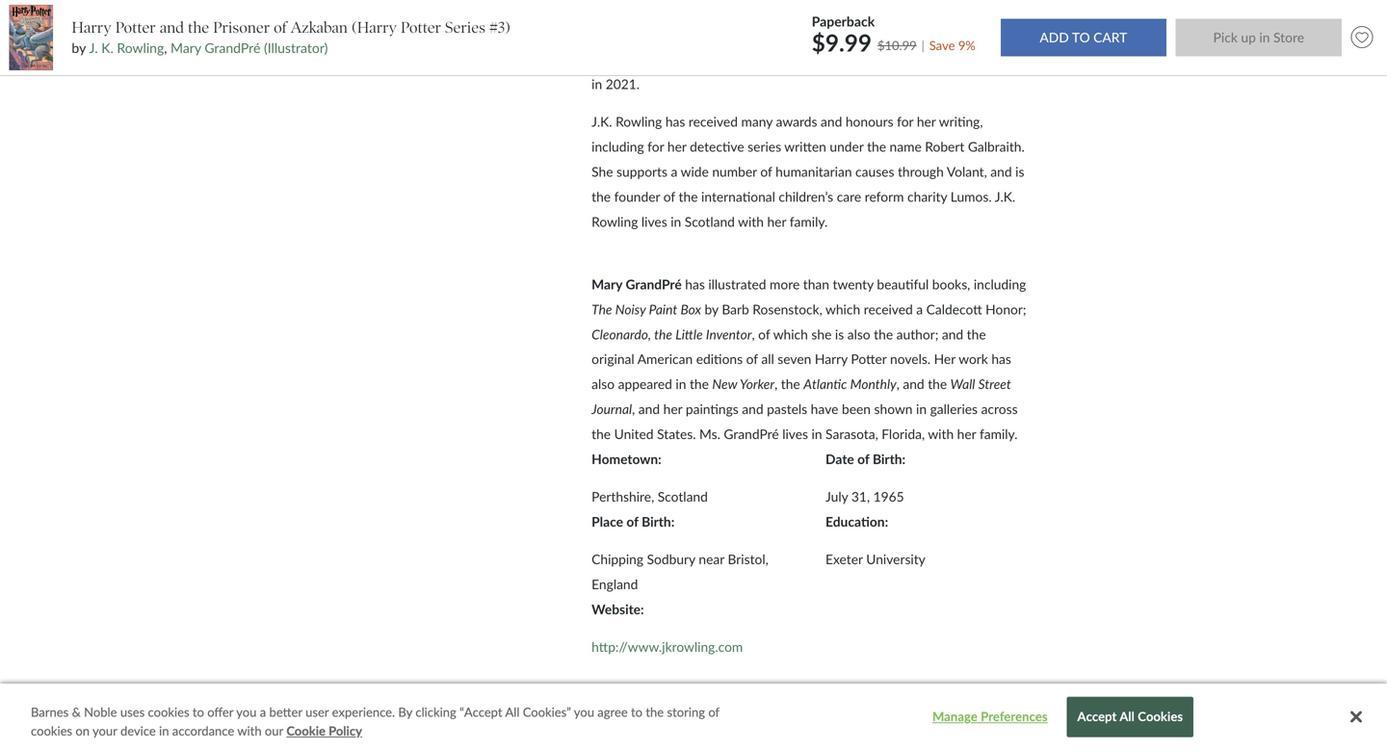 Task type: locate. For each thing, give the bounding box(es) containing it.
0 horizontal spatial birth:
[[642, 514, 675, 530]]

1 horizontal spatial received
[[864, 301, 913, 317]]

a inside mary grandpré has illustrated more than twenty beautiful books, including the noisy paint box by barb rosenstock, which received a caldecott honor; cleonardo, the little inventor
[[917, 301, 923, 317]]

$9.99 $10.99
[[812, 29, 917, 57]]

the left prisoner
[[188, 18, 209, 37]]

0 horizontal spatial grandpré
[[205, 40, 261, 56]]

received
[[689, 114, 738, 129], [864, 301, 913, 317]]

which inside mary grandpré has illustrated more than twenty beautiful books, including the noisy paint box by barb rosenstock, which received a caldecott honor; cleonardo, the little inventor
[[826, 301, 861, 317]]

harry potter and the prisoner of azkaban (harry potter series #3) image
[[9, 5, 53, 70]]

in right device
[[159, 724, 169, 739]]

which up working
[[760, 1, 794, 17]]

has inside mary grandpré has illustrated more than twenty beautiful books, including the noisy paint box by barb rosenstock, which received a caldecott honor; cleonardo, the little inventor
[[685, 276, 705, 292]]

her up 'states.'
[[664, 402, 683, 417]]

for up supports
[[648, 139, 664, 154]]

scotland
[[685, 214, 735, 230], [658, 489, 708, 505]]

1 vertical spatial has
[[685, 276, 705, 292]]

volant, up 19
[[592, 26, 632, 42]]

with down "galleries"
[[928, 427, 954, 443]]

2 vertical spatial with
[[237, 724, 262, 739]]

mary inside mary grandpré has illustrated more than twenty beautiful books, including the noisy paint box by barb rosenstock, which received a caldecott honor; cleonardo, the little inventor
[[592, 276, 623, 292]]

privacy alert dialog
[[0, 684, 1388, 751]]

grandpré right ms.
[[724, 427, 779, 443]]

the
[[664, 1, 684, 17], [188, 18, 209, 37], [850, 26, 869, 42], [967, 26, 986, 42], [867, 139, 887, 154], [592, 189, 611, 205], [679, 189, 698, 205], [654, 326, 673, 342], [874, 326, 893, 342], [967, 326, 986, 342], [690, 377, 709, 392], [781, 377, 801, 392], [928, 377, 947, 392], [592, 427, 611, 443], [646, 705, 664, 720]]

to
[[873, 1, 885, 17], [636, 26, 648, 42], [783, 26, 795, 42], [193, 705, 204, 720], [631, 705, 643, 720]]

to up accordance
[[193, 705, 204, 720]]

1 vertical spatial j.k.
[[995, 189, 1016, 205]]

1 vertical spatial cookies
[[31, 724, 72, 739]]

cookie
[[287, 724, 326, 739]]

with
[[738, 214, 764, 230], [928, 427, 954, 443], [237, 724, 262, 739]]

working
[[732, 26, 779, 42]]

0 vertical spatial children's
[[734, 51, 789, 67]]

with down the international
[[738, 214, 764, 230]]

1 vertical spatial grandpré
[[626, 276, 682, 292]]

education:
[[826, 514, 889, 530]]

she inside , of which she is also the author; and the original american editions of all seven harry potter novels. her work has also appeared in the
[[812, 326, 832, 342]]

of up all
[[759, 326, 770, 342]]

of down less
[[709, 705, 720, 720]]

, up help
[[658, 1, 661, 17]]

1 horizontal spatial volant,
[[947, 164, 988, 180]]

j.k. right lumos.
[[995, 189, 1016, 205]]

mary inside harry potter and the prisoner of azkaban (harry potter series #3) by j. k. rowling , mary grandpré (illustrator)
[[171, 40, 201, 56]]

1 vertical spatial by
[[705, 301, 719, 317]]

1 horizontal spatial lives
[[783, 427, 809, 443]]

family. inside , and her paintings and pastels have been shown in galleries across the united states. ms. grandpré lives in sarasota, florida, with her family.
[[980, 427, 1018, 443]]

1 vertical spatial for
[[897, 114, 914, 129]]

1 horizontal spatial grandpré
[[626, 276, 682, 292]]

0 horizontal spatial for
[[648, 139, 664, 154]]

0 horizontal spatial her
[[674, 51, 695, 67]]

of inside harry potter and the prisoner of azkaban (harry potter series #3) by j. k. rowling , mary grandpré (illustrator)
[[274, 18, 287, 37]]

add to wishlist image
[[1347, 22, 1378, 53]]

1 vertical spatial family.
[[980, 427, 1018, 443]]

cookies
[[1138, 709, 1184, 725]]

1 horizontal spatial family.
[[980, 427, 1018, 443]]

1 vertical spatial lives
[[783, 427, 809, 443]]

her inside , of which she is also the author; and the original american editions of all seven harry potter novels. her work has also appeared in the
[[934, 351, 956, 367]]

editions
[[696, 351, 743, 367]]

2 horizontal spatial grandpré
[[724, 427, 779, 443]]

lumos.
[[951, 189, 992, 205]]

1 vertical spatial scotland
[[658, 489, 708, 505]]

0 horizontal spatial by
[[72, 40, 86, 56]]

prisoner
[[213, 18, 270, 37]]

in inside , was published in 2021.
[[592, 76, 602, 92]]

has
[[666, 114, 686, 129], [685, 276, 705, 292], [992, 351, 1012, 367]]

grandpré up paint
[[626, 276, 682, 292]]

j.
[[89, 40, 98, 56]]

potter left series
[[401, 18, 441, 37]]

scotland down the international
[[685, 214, 735, 230]]

a
[[671, 164, 678, 180], [917, 301, 923, 317], [260, 705, 266, 720]]

1 vertical spatial is
[[835, 326, 844, 342]]

, inside ", the royalties for which she donated to her charitable trust, volant, to help charities working to alleviate the social effects of the covid 19 pandemic. her latest children's novel,"
[[658, 1, 661, 17]]

the down trust,
[[967, 26, 986, 42]]

scotland inside j.k. rowling has received many awards and honours for her writing, including for her detective series written under the name robert galbraith. she supports a wide number of humanitarian causes through volant, and is the founder of the international children's care reform charity lumos. j.k. rowling lives in scotland with her family.
[[685, 214, 735, 230]]

cookie policy
[[287, 724, 362, 739]]

awards
[[776, 114, 818, 129]]

rowling
[[117, 40, 164, 56], [616, 114, 662, 129], [592, 214, 638, 230]]

her
[[674, 51, 695, 67], [934, 351, 956, 367]]

a inside barnes & noble uses cookies to offer you a better user experience. by clicking "accept all cookies" you agree to the storing of cookies on your device in accordance with our
[[260, 705, 266, 720]]

volant, inside j.k. rowling has received many awards and honours for her writing, including for her detective series written under the name robert galbraith. she supports a wide number of humanitarian causes through volant, and is the founder of the international children's care reform charity lumos. j.k. rowling lives in scotland with her family.
[[947, 164, 988, 180]]

clicking
[[416, 705, 457, 720]]

a up our at the left of page
[[260, 705, 266, 720]]

her up wide
[[668, 139, 687, 154]]

has up box
[[685, 276, 705, 292]]

0 horizontal spatial mary
[[171, 40, 201, 56]]

0 horizontal spatial a
[[260, 705, 266, 720]]

1 vertical spatial harry
[[815, 351, 848, 367]]

of
[[274, 18, 287, 37], [952, 26, 963, 42], [761, 164, 773, 180], [664, 189, 676, 205], [759, 326, 770, 342], [746, 351, 758, 367], [858, 452, 870, 468], [627, 514, 639, 530], [709, 705, 720, 720]]

the
[[830, 51, 851, 67], [592, 301, 612, 317]]

social
[[873, 26, 905, 42]]

has inside j.k. rowling has received many awards and honours for her writing, including for her detective series written under the name robert galbraith. she supports a wide number of humanitarian causes through volant, and is the founder of the international children's care reform charity lumos. j.k. rowling lives in scotland with her family.
[[666, 114, 686, 129]]

j.k.
[[592, 114, 612, 129], [995, 189, 1016, 205]]

0 horizontal spatial lives
[[642, 214, 668, 230]]

lives inside j.k. rowling has received many awards and honours for her writing, including for her detective series written under the name robert galbraith. she supports a wide number of humanitarian causes through volant, and is the founder of the international children's care reform charity lumos. j.k. rowling lives in scotland with her family.
[[642, 214, 668, 230]]

user
[[306, 705, 329, 720]]

you right offer
[[236, 705, 257, 720]]

1 horizontal spatial including
[[974, 276, 1027, 292]]

1 horizontal spatial by
[[705, 301, 719, 317]]

1 horizontal spatial is
[[1016, 164, 1025, 180]]

international
[[702, 189, 776, 205]]

which inside ", the royalties for which she donated to her charitable trust, volant, to help charities working to alleviate the social effects of the covid 19 pandemic. her latest children's novel,"
[[760, 1, 794, 17]]

pandemic.
[[611, 51, 670, 67]]

0 horizontal spatial family.
[[790, 214, 828, 230]]

birth: down florida,
[[873, 452, 906, 468]]

also
[[848, 326, 871, 342], [592, 377, 615, 392]]

for up working
[[740, 1, 756, 17]]

agree
[[598, 705, 628, 720]]

received up detective
[[689, 114, 738, 129]]

including
[[592, 139, 644, 154], [974, 276, 1027, 292]]

0 vertical spatial rowling
[[117, 40, 164, 56]]

scotland up place of birth:
[[658, 489, 708, 505]]

1 vertical spatial she
[[812, 326, 832, 342]]

harry up j.
[[72, 18, 111, 37]]

including up 'she'
[[592, 139, 644, 154]]

1 horizontal spatial a
[[671, 164, 678, 180]]

potter up the j. k. rowling link
[[115, 18, 156, 37]]

received down beautiful
[[864, 301, 913, 317]]

1 vertical spatial her
[[934, 351, 956, 367]]

1 horizontal spatial the
[[830, 51, 851, 67]]

, right k.
[[164, 40, 167, 56]]

is
[[1016, 164, 1025, 180], [835, 326, 844, 342]]

1 horizontal spatial for
[[740, 1, 756, 17]]

by right box
[[705, 301, 719, 317]]

None submit
[[1001, 19, 1167, 56], [1176, 19, 1342, 56], [1001, 19, 1167, 56], [1176, 19, 1342, 56]]

2 vertical spatial grandpré
[[724, 427, 779, 443]]

&
[[72, 705, 81, 720]]

robert
[[925, 139, 965, 154]]

grandpré inside , and her paintings and pastels have been shown in galleries across the united states. ms. grandpré lives in sarasota, florida, with her family.
[[724, 427, 779, 443]]

under
[[830, 139, 864, 154]]

, inside , was published in 2021.
[[930, 51, 933, 67]]

2 vertical spatial a
[[260, 705, 266, 720]]

device
[[120, 724, 156, 739]]

a left wide
[[671, 164, 678, 180]]

1 vertical spatial which
[[826, 301, 861, 317]]

0 vertical spatial for
[[740, 1, 756, 17]]

1 horizontal spatial mary
[[592, 276, 623, 292]]

0 vertical spatial family.
[[790, 214, 828, 230]]

1 horizontal spatial her
[[934, 351, 956, 367]]

the left noisy
[[592, 301, 612, 317]]

0 horizontal spatial you
[[236, 705, 257, 720]]

2 horizontal spatial with
[[928, 427, 954, 443]]

1 vertical spatial volant,
[[947, 164, 988, 180]]

cookies up device
[[148, 705, 189, 720]]

1 you from the left
[[236, 705, 257, 720]]

her up social
[[889, 1, 908, 17]]

by left j.
[[72, 40, 86, 56]]

1 vertical spatial birth:
[[642, 514, 675, 530]]

near
[[699, 552, 725, 568]]

harry up new yorker , the atlantic monthly , and the
[[815, 351, 848, 367]]

0 vertical spatial is
[[1016, 164, 1025, 180]]

rowling down founder
[[592, 214, 638, 230]]

1 vertical spatial with
[[928, 427, 954, 443]]

her down "galleries"
[[958, 427, 977, 443]]

books,
[[933, 276, 971, 292]]

0 horizontal spatial received
[[689, 114, 738, 129]]

the inside mary grandpré has illustrated more than twenty beautiful books, including the noisy paint box by barb rosenstock, which received a caldecott honor; cleonardo, the little inventor
[[654, 326, 673, 342]]

with inside , and her paintings and pastels have been shown in galleries across the united states. ms. grandpré lives in sarasota, florida, with her family.
[[928, 427, 954, 443]]

to up novel,
[[783, 26, 795, 42]]

0 vertical spatial by
[[72, 40, 86, 56]]

the inside barnes & noble uses cookies to offer you a better user experience. by clicking "accept all cookies" you agree to the storing of cookies on your device in accordance with our
[[646, 705, 664, 720]]

, up united
[[632, 402, 635, 417]]

0 vertical spatial mary
[[171, 40, 201, 56]]

1 vertical spatial children's
[[779, 189, 834, 205]]

also up the journal
[[592, 377, 615, 392]]

university
[[867, 552, 926, 568]]

, left was
[[930, 51, 933, 67]]

cookie policy link
[[287, 722, 362, 741]]

a inside j.k. rowling has received many awards and honours for her writing, including for her detective series written under the name robert galbraith. she supports a wide number of humanitarian causes through volant, and is the founder of the international children's care reform charity lumos. j.k. rowling lives in scotland with her family.
[[671, 164, 678, 180]]

the left author;
[[874, 326, 893, 342]]

including inside mary grandpré has illustrated more than twenty beautiful books, including the noisy paint box by barb rosenstock, which received a caldecott honor; cleonardo, the little inventor
[[974, 276, 1027, 292]]

2 horizontal spatial a
[[917, 301, 923, 317]]

, and her paintings and pastels have been shown in galleries across the united states. ms. grandpré lives in sarasota, florida, with her family.
[[592, 402, 1018, 443]]

1 horizontal spatial birth:
[[873, 452, 906, 468]]

potter
[[115, 18, 156, 37], [401, 18, 441, 37], [851, 351, 887, 367]]

0 horizontal spatial including
[[592, 139, 644, 154]]

0 horizontal spatial is
[[835, 326, 844, 342]]

0 horizontal spatial with
[[237, 724, 262, 739]]

mary up noisy
[[592, 276, 623, 292]]

alleviate
[[798, 26, 847, 42]]

for inside ", the royalties for which she donated to her charitable trust, volant, to help charities working to alleviate the social effects of the covid 19 pandemic. her latest children's novel,"
[[740, 1, 756, 17]]

the down paint
[[654, 326, 673, 342]]

family. inside j.k. rowling has received many awards and honours for her writing, including for her detective series written under the name robert galbraith. she supports a wide number of humanitarian causes through volant, and is the founder of the international children's care reform charity lumos. j.k. rowling lives in scotland with her family.
[[790, 214, 828, 230]]

0 vertical spatial grandpré
[[205, 40, 261, 56]]

she down rosenstock,
[[812, 326, 832, 342]]

all inside button
[[1120, 709, 1135, 725]]

birth: down perthshire, scotland
[[642, 514, 675, 530]]

1 vertical spatial a
[[917, 301, 923, 317]]

lives down founder
[[642, 214, 668, 230]]

children's down humanitarian
[[779, 189, 834, 205]]

j.k. down 2021.
[[592, 114, 612, 129]]

0 vertical spatial including
[[592, 139, 644, 154]]

1 horizontal spatial all
[[1120, 709, 1135, 725]]

covid
[[989, 26, 1023, 42]]

author;
[[897, 326, 939, 342]]

rowling right k.
[[117, 40, 164, 56]]

0 horizontal spatial all
[[505, 705, 520, 720]]

states.
[[657, 427, 696, 443]]

volant, inside ", the royalties for which she donated to her charitable trust, volant, to help charities working to alleviate the social effects of the covid 19 pandemic. her latest children's novel,"
[[592, 26, 632, 42]]

19
[[592, 51, 607, 67]]

, of which she is also the author; and the original american editions of all seven harry potter novels. her work has also appeared in the
[[592, 326, 1012, 392]]

1 horizontal spatial you
[[574, 705, 595, 720]]

0 vertical spatial birth:
[[873, 452, 906, 468]]

the christmas pig
[[830, 51, 930, 67]]

volant, up lumos.
[[947, 164, 988, 180]]

the down show
[[646, 705, 664, 720]]

2 vertical spatial has
[[992, 351, 1012, 367]]

and down novels.
[[903, 377, 925, 392]]

1 vertical spatial including
[[974, 276, 1027, 292]]

family. down across
[[980, 427, 1018, 443]]

caldecott
[[927, 301, 983, 317]]

is inside , of which she is also the author; and the original american editions of all seven harry potter novels. her work has also appeared in the
[[835, 326, 844, 342]]

1 vertical spatial the
[[592, 301, 612, 317]]

1 horizontal spatial also
[[848, 326, 871, 342]]

potter up monthly
[[851, 351, 887, 367]]

0 vertical spatial her
[[674, 51, 695, 67]]

0 vertical spatial which
[[760, 1, 794, 17]]

exeter university
[[826, 552, 926, 568]]

box
[[681, 301, 702, 317]]

better
[[269, 705, 302, 720]]

pig
[[913, 51, 930, 67]]

of up was
[[952, 26, 963, 42]]

2 horizontal spatial potter
[[851, 351, 887, 367]]

series
[[748, 139, 782, 154]]

with left our at the left of page
[[237, 724, 262, 739]]

0 horizontal spatial harry
[[72, 18, 111, 37]]

galleries
[[931, 402, 978, 417]]

including up honor;
[[974, 276, 1027, 292]]

which inside , of which she is also the author; and the original american editions of all seven harry potter novels. her work has also appeared in the
[[774, 326, 808, 342]]

has for illustrated
[[685, 276, 705, 292]]

appeared
[[618, 377, 673, 392]]

the up 'causes' on the right top
[[867, 139, 887, 154]]

trust,
[[972, 1, 1003, 17]]

she
[[592, 164, 613, 180]]

of up (illustrator)
[[274, 18, 287, 37]]

lives inside , and her paintings and pastels have been shown in galleries across the united states. ms. grandpré lives in sarasota, florida, with her family.
[[783, 427, 809, 443]]

a up author;
[[917, 301, 923, 317]]

grandpré inside harry potter and the prisoner of azkaban (harry potter series #3) by j. k. rowling , mary grandpré (illustrator)
[[205, 40, 261, 56]]

date of birth:
[[826, 452, 906, 468]]

mary
[[171, 40, 201, 56], [592, 276, 623, 292]]

0 vertical spatial scotland
[[685, 214, 735, 230]]

seven
[[778, 351, 812, 367]]

0 vertical spatial has
[[666, 114, 686, 129]]

2 vertical spatial which
[[774, 326, 808, 342]]

1 horizontal spatial with
[[738, 214, 764, 230]]

lives down pastels
[[783, 427, 809, 443]]

street
[[979, 377, 1012, 392]]

, down rosenstock,
[[752, 326, 755, 342]]

and inside harry potter and the prisoner of azkaban (harry potter series #3) by j. k. rowling , mary grandpré (illustrator)
[[160, 18, 184, 37]]

which
[[760, 1, 794, 17], [826, 301, 861, 317], [774, 326, 808, 342]]

her down the international
[[768, 214, 787, 230]]

cookies"
[[523, 705, 571, 720]]

tab panel
[[0, 0, 358, 115]]

0 vertical spatial a
[[671, 164, 678, 180]]

preferences
[[981, 709, 1048, 725]]

birth: for date of birth:
[[873, 452, 906, 468]]

the down the journal
[[592, 427, 611, 443]]

which down rosenstock,
[[774, 326, 808, 342]]

, inside , of which she is also the author; and the original american editions of all seven harry potter novels. her work has also appeared in the
[[752, 326, 755, 342]]

in down 19
[[592, 76, 602, 92]]

her left latest
[[674, 51, 695, 67]]

all right "accept
[[505, 705, 520, 720]]

in down wide
[[671, 214, 682, 230]]

is up new yorker , the atlantic monthly , and the
[[835, 326, 844, 342]]

0 vertical spatial volant,
[[592, 26, 632, 42]]

help
[[651, 26, 676, 42]]

grandpré down prisoner
[[205, 40, 261, 56]]

received inside mary grandpré has illustrated more than twenty beautiful books, including the noisy paint box by barb rosenstock, which received a caldecott honor; cleonardo, the little inventor
[[864, 301, 913, 317]]

received inside j.k. rowling has received many awards and honours for her writing, including for her detective series written under the name robert galbraith. she supports a wide number of humanitarian causes through volant, and is the founder of the international children's care reform charity lumos. j.k. rowling lives in scotland with her family.
[[689, 114, 738, 129]]

rowling inside harry potter and the prisoner of azkaban (harry potter series #3) by j. k. rowling , mary grandpré (illustrator)
[[117, 40, 164, 56]]

0 vertical spatial received
[[689, 114, 738, 129]]

lives
[[642, 214, 668, 230], [783, 427, 809, 443]]

1 vertical spatial received
[[864, 301, 913, 317]]

has up street
[[992, 351, 1012, 367]]

0 horizontal spatial the
[[592, 301, 612, 317]]

0 horizontal spatial j.k.
[[592, 114, 612, 129]]

rowling down 2021.
[[616, 114, 662, 129]]

0 vertical spatial lives
[[642, 214, 668, 230]]

in inside , of which she is also the author; and the original american editions of all seven harry potter novels. her work has also appeared in the
[[676, 377, 687, 392]]

1 horizontal spatial harry
[[815, 351, 848, 367]]

the down wide
[[679, 189, 698, 205]]

chipping
[[592, 552, 644, 568]]

is inside j.k. rowling has received many awards and honours for her writing, including for her detective series written under the name robert galbraith. she supports a wide number of humanitarian causes through volant, and is the founder of the international children's care reform charity lumos. j.k. rowling lives in scotland with her family.
[[1016, 164, 1025, 180]]

0 vertical spatial she
[[798, 1, 818, 17]]

series
[[445, 18, 486, 37]]

by
[[398, 705, 413, 720]]

, was published in 2021.
[[592, 51, 1018, 92]]

1 vertical spatial mary
[[592, 276, 623, 292]]

1 horizontal spatial cookies
[[148, 705, 189, 720]]

paint
[[649, 301, 678, 317]]

effects
[[909, 26, 948, 42]]

her left work
[[934, 351, 956, 367]]

and up the j. k. rowling link
[[160, 18, 184, 37]]



Task type: vqa. For each thing, say whether or not it's contained in the screenshot.
Dante
no



Task type: describe. For each thing, give the bounding box(es) containing it.
policy
[[329, 724, 362, 739]]

honor;
[[986, 301, 1027, 317]]

care
[[837, 189, 862, 205]]

2 horizontal spatial for
[[897, 114, 914, 129]]

detective
[[690, 139, 745, 154]]

website:
[[592, 602, 644, 618]]

through
[[898, 164, 944, 180]]

, the royalties for which she donated to her charitable trust, volant, to help charities working to alleviate the social effects of the covid 19 pandemic. her latest children's novel,
[[592, 1, 1023, 67]]

the down 'she'
[[592, 189, 611, 205]]

than
[[804, 276, 830, 292]]

american
[[638, 351, 693, 367]]

her inside ", the royalties for which she donated to her charitable trust, volant, to help charities working to alleviate the social effects of the covid 19 pandemic. her latest children's novel,"
[[889, 1, 908, 17]]

with inside barnes & noble uses cookies to offer you a better user experience. by clicking "accept all cookies" you agree to the storing of cookies on your device in accordance with our
[[237, 724, 262, 739]]

0 vertical spatial j.k.
[[592, 114, 612, 129]]

july
[[826, 489, 848, 505]]

0 vertical spatial cookies
[[148, 705, 189, 720]]

chipping sodbury near bristol, england
[[592, 552, 769, 593]]

, inside , and her paintings and pastels have been shown in galleries across the united states. ms. grandpré lives in sarasota, florida, with her family.
[[632, 402, 635, 417]]

by inside mary grandpré has illustrated more than twenty beautiful books, including the noisy paint box by barb rosenstock, which received a caldecott honor; cleonardo, the little inventor
[[705, 301, 719, 317]]

sodbury
[[647, 552, 696, 568]]

1 horizontal spatial potter
[[401, 18, 441, 37]]

storing
[[667, 705, 705, 720]]

honours
[[846, 114, 894, 129]]

of right date
[[858, 452, 870, 468]]

novel,
[[792, 51, 827, 67]]

including inside j.k. rowling has received many awards and honours for her writing, including for her detective series written under the name robert galbraith. she supports a wide number of humanitarian causes through volant, and is the founder of the international children's care reform charity lumos. j.k. rowling lives in scotland with her family.
[[592, 139, 644, 154]]

to right agree
[[631, 705, 643, 720]]

inventor
[[706, 326, 752, 342]]

paintings
[[686, 402, 739, 417]]

sarasota,
[[826, 427, 879, 443]]

1 horizontal spatial j.k.
[[995, 189, 1016, 205]]

$10.99
[[878, 38, 917, 53]]

the inside mary grandpré has illustrated more than twenty beautiful books, including the noisy paint box by barb rosenstock, which received a caldecott honor; cleonardo, the little inventor
[[592, 301, 612, 317]]

manage preferences
[[933, 709, 1048, 725]]

grandpré inside mary grandpré has illustrated more than twenty beautiful books, including the noisy paint box by barb rosenstock, which received a caldecott honor; cleonardo, the little inventor
[[626, 276, 682, 292]]

2 you from the left
[[574, 705, 595, 720]]

july 31, 1965
[[826, 489, 905, 505]]

name
[[890, 139, 922, 154]]

1 vertical spatial also
[[592, 377, 615, 392]]

2 vertical spatial for
[[648, 139, 664, 154]]

has inside , of which she is also the author; and the original american editions of all seven harry potter novels. her work has also appeared in the
[[992, 351, 1012, 367]]

and up under
[[821, 114, 843, 129]]

of right place
[[627, 514, 639, 530]]

0 vertical spatial the
[[830, 51, 851, 67]]

in right 'shown'
[[917, 402, 927, 417]]

of right founder
[[664, 189, 676, 205]]

of inside ", the royalties for which she donated to her charitable trust, volant, to help charities working to alleviate the social effects of the covid 19 pandemic. her latest children's novel,"
[[952, 26, 963, 42]]

#3)
[[490, 18, 511, 37]]

uses
[[120, 705, 145, 720]]

and down 'appeared'
[[639, 402, 660, 417]]

founder
[[614, 189, 660, 205]]

place
[[592, 514, 624, 530]]

harry inside harry potter and the prisoner of azkaban (harry potter series #3) by j. k. rowling , mary grandpré (illustrator)
[[72, 18, 111, 37]]

charity
[[908, 189, 948, 205]]

2 vertical spatial rowling
[[592, 214, 638, 230]]

little
[[676, 326, 703, 342]]

children's inside j.k. rowling has received many awards and honours for her writing, including for her detective series written under the name robert galbraith. she supports a wide number of humanitarian causes through volant, and is the founder of the international children's care reform charity lumos. j.k. rowling lives in scotland with her family.
[[779, 189, 834, 205]]

1965
[[874, 489, 905, 505]]

perthshire,
[[592, 489, 655, 505]]

original
[[592, 351, 635, 367]]

noisy
[[616, 301, 646, 317]]

http://www.jkrowling.com link
[[592, 640, 743, 655]]

royalties
[[687, 1, 736, 17]]

of inside barnes & noble uses cookies to offer you a better user experience. by clicking "accept all cookies" you agree to the storing of cookies on your device in accordance with our
[[709, 705, 720, 720]]

place of birth:
[[592, 514, 675, 530]]

and inside , of which she is also the author; and the original american editions of all seven harry potter novels. her work has also appeared in the
[[942, 326, 964, 342]]

humanitarian
[[776, 164, 852, 180]]

of down "series"
[[761, 164, 773, 180]]

on
[[76, 724, 90, 739]]

donated
[[821, 1, 870, 17]]

and down galbraith.
[[991, 164, 1012, 180]]

paperback
[[812, 13, 875, 29]]

birth: for place of birth:
[[642, 514, 675, 530]]

many
[[742, 114, 773, 129]]

all inside barnes & noble uses cookies to offer you a better user experience. by clicking "accept all cookies" you agree to the storing of cookies on your device in accordance with our
[[505, 705, 520, 720]]

to left help
[[636, 26, 648, 42]]

charities
[[680, 26, 729, 42]]

0 horizontal spatial potter
[[115, 18, 156, 37]]

offer
[[207, 705, 233, 720]]

, up 'shown'
[[897, 377, 900, 392]]

the down donated
[[850, 26, 869, 42]]

azkaban
[[291, 18, 348, 37]]

j. k. rowling link
[[89, 40, 164, 56]]

experience.
[[332, 705, 395, 720]]

0 vertical spatial also
[[848, 326, 871, 342]]

with inside j.k. rowling has received many awards and honours for her writing, including for her detective series written under the name robert galbraith. she supports a wide number of humanitarian causes through volant, and is the founder of the international children's care reform charity lumos. j.k. rowling lives in scotland with her family.
[[738, 214, 764, 230]]

has for received
[[666, 114, 686, 129]]

she inside ", the royalties for which she donated to her charitable trust, volant, to help charities working to alleviate the social effects of the covid 19 pandemic. her latest children's novel,"
[[798, 1, 818, 17]]

the left wall at the right of page
[[928, 377, 947, 392]]

noble
[[84, 705, 117, 720]]

charitable
[[911, 1, 969, 17]]

save 9%
[[930, 38, 976, 53]]

accept
[[1078, 709, 1117, 725]]

barb
[[722, 301, 750, 317]]

her inside ", the royalties for which she donated to her charitable trust, volant, to help charities working to alleviate the social effects of the covid 19 pandemic. her latest children's novel,"
[[674, 51, 695, 67]]

cleonardo,
[[592, 326, 651, 342]]

her up the robert
[[917, 114, 936, 129]]

and down 'yorker'
[[742, 402, 764, 417]]

potter inside , of which she is also the author; and the original american editions of all seven harry potter novels. her work has also appeared in the
[[851, 351, 887, 367]]

hometown:
[[592, 452, 662, 468]]

to up social
[[873, 1, 885, 17]]

supports
[[617, 164, 668, 180]]

the inside harry potter and the prisoner of azkaban (harry potter series #3) by j. k. rowling , mary grandpré (illustrator)
[[188, 18, 209, 37]]

in inside j.k. rowling has received many awards and honours for her writing, including for her detective series written under the name robert galbraith. she supports a wide number of humanitarian causes through volant, and is the founder of the international children's care reform charity lumos. j.k. rowling lives in scotland with her family.
[[671, 214, 682, 230]]

beautiful
[[877, 276, 929, 292]]

0 horizontal spatial cookies
[[31, 724, 72, 739]]

atlantic
[[804, 377, 848, 392]]

$9.99
[[812, 29, 872, 57]]

barnes & noble uses cookies to offer you a better user experience. by clicking "accept all cookies" you agree to the storing of cookies on your device in accordance with our
[[31, 705, 720, 739]]

all
[[762, 351, 775, 367]]

work
[[959, 351, 989, 367]]

, inside harry potter and the prisoner of azkaban (harry potter series #3) by j. k. rowling , mary grandpré (illustrator)
[[164, 40, 167, 56]]

1 vertical spatial rowling
[[616, 114, 662, 129]]

, up pastels
[[775, 377, 778, 392]]

harry inside , of which she is also the author; and the original american editions of all seven harry potter novels. her work has also appeared in the
[[815, 351, 848, 367]]

the inside , and her paintings and pastels have been shown in galleries across the united states. ms. grandpré lives in sarasota, florida, with her family.
[[592, 427, 611, 443]]

written
[[785, 139, 827, 154]]

the up help
[[664, 1, 684, 17]]

wide
[[681, 164, 709, 180]]

children's inside ", the royalties for which she donated to her charitable trust, volant, to help charities working to alleviate the social effects of the covid 19 pandemic. her latest children's novel,"
[[734, 51, 789, 67]]

mary grandpré (illustrator) link
[[171, 40, 328, 56]]

in down have
[[812, 427, 823, 443]]

christmas
[[854, 51, 910, 67]]

(illustrator)
[[264, 40, 328, 56]]

by inside harry potter and the prisoner of azkaban (harry potter series #3) by j. k. rowling , mary grandpré (illustrator)
[[72, 40, 86, 56]]

the left new
[[690, 377, 709, 392]]

novels.
[[890, 351, 931, 367]]

was
[[936, 51, 958, 67]]

accept all cookies button
[[1067, 697, 1194, 738]]

the up work
[[967, 326, 986, 342]]

new
[[713, 377, 738, 392]]

your
[[93, 724, 117, 739]]

in inside barnes & noble uses cookies to offer you a better user experience. by clicking "accept all cookies" you agree to the storing of cookies on your device in accordance with our
[[159, 724, 169, 739]]

manage preferences button
[[930, 698, 1051, 737]]

barnes
[[31, 705, 69, 720]]

the up pastels
[[781, 377, 801, 392]]

rosenstock,
[[753, 301, 823, 317]]

of left all
[[746, 351, 758, 367]]

exeter
[[826, 552, 863, 568]]

yorker
[[740, 377, 775, 392]]



